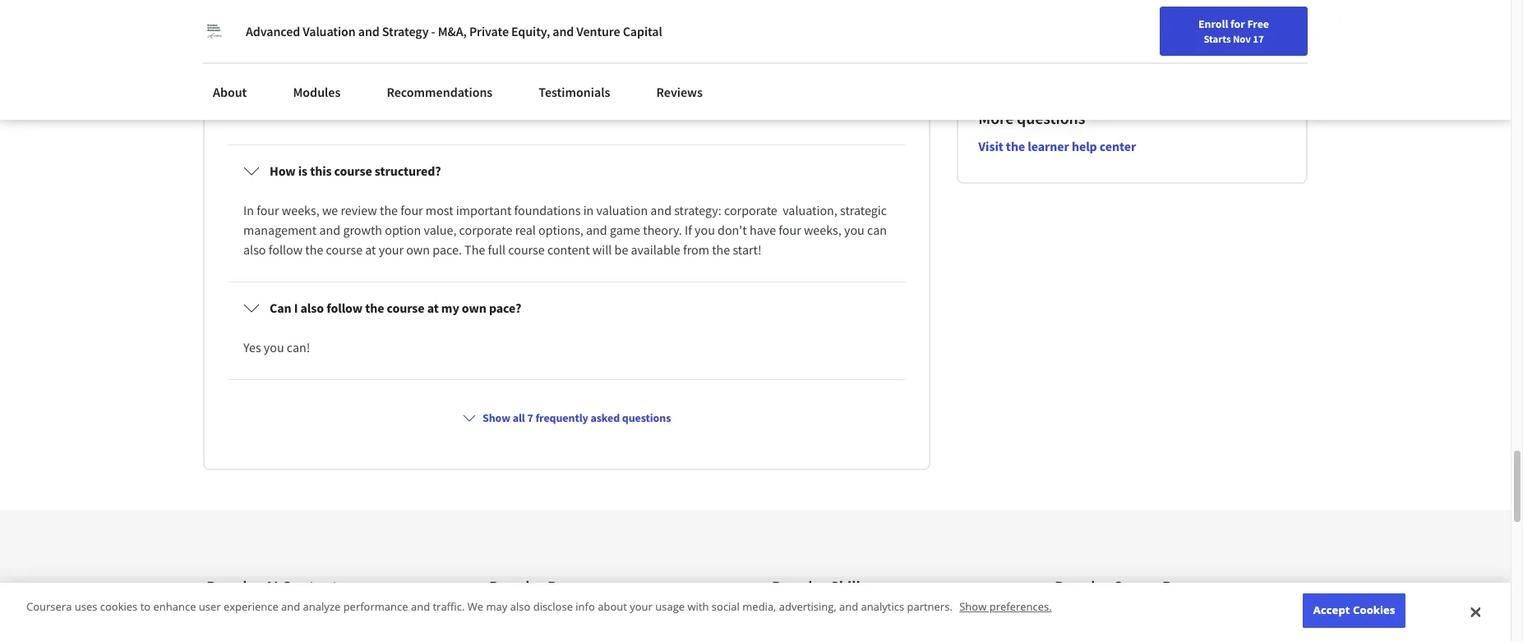 Task type: locate. For each thing, give the bounding box(es) containing it.
specialization
[[281, 610, 348, 625]]

google cybersecurity professional certificate link
[[489, 610, 705, 625]]

0 horizontal spatial four
[[257, 202, 279, 219]]

2 horizontal spatial questions
[[1017, 108, 1085, 129]]

0 horizontal spatial at
[[365, 242, 376, 258]]

center
[[1100, 138, 1136, 155]]

0 vertical spatial your
[[1298, 19, 1320, 34]]

1 horizontal spatial your
[[630, 600, 653, 615]]

career left resources
[[1113, 577, 1159, 598]]

follow
[[269, 242, 303, 258], [326, 300, 363, 317]]

1 vertical spatial your
[[379, 242, 404, 258]]

0 horizontal spatial show
[[483, 411, 510, 426]]

1 horizontal spatial at
[[427, 300, 439, 317]]

course left my
[[387, 300, 425, 317]]

1 horizontal spatial questions
[[622, 411, 671, 426]]

weeks, down valuation,
[[804, 222, 842, 239]]

1 vertical spatial questions
[[1017, 108, 1085, 129]]

1 horizontal spatial follow
[[326, 300, 363, 317]]

option
[[385, 222, 421, 239]]

real
[[515, 222, 536, 239]]

0 horizontal spatial own
[[406, 242, 430, 258]]

also inside can i also follow the course at my own pace? dropdown button
[[300, 300, 324, 317]]

ai left for
[[206, 610, 216, 625]]

have
[[750, 222, 776, 239]]

analytics
[[861, 600, 904, 615]]

2 popular from the left
[[489, 577, 544, 598]]

your
[[1298, 19, 1320, 34], [379, 242, 404, 258], [630, 600, 653, 615]]

0 vertical spatial at
[[365, 242, 376, 258]]

four
[[257, 202, 279, 219], [400, 202, 423, 219], [779, 222, 801, 239]]

0 vertical spatial ai
[[265, 577, 278, 598]]

course
[[334, 163, 372, 179], [326, 242, 363, 258], [508, 242, 545, 258], [387, 300, 425, 317]]

m&a,
[[438, 23, 467, 39]]

recommendations
[[387, 84, 493, 100]]

at down growth
[[365, 242, 376, 258]]

reviews link
[[646, 74, 713, 110]]

3 popular from the left
[[772, 577, 827, 598]]

options,
[[538, 222, 583, 239]]

1 vertical spatial at
[[427, 300, 439, 317]]

0 vertical spatial follow
[[269, 242, 303, 258]]

career right "new"
[[1346, 19, 1378, 34]]

popular skills
[[772, 577, 867, 598]]

will
[[592, 242, 612, 258]]

popular ai content
[[206, 577, 338, 598]]

0 horizontal spatial ai
[[206, 610, 216, 625]]

0 horizontal spatial cybersecurity
[[525, 610, 591, 625]]

ai up experience
[[265, 577, 278, 598]]

frequently
[[535, 411, 588, 426]]

0 horizontal spatial corporate
[[459, 222, 512, 239]]

1 horizontal spatial asked
[[591, 411, 620, 426]]

cybersecurity
[[525, 610, 591, 625], [772, 610, 838, 625]]

the down 'don't'
[[712, 242, 730, 258]]

popular for popular ai content
[[206, 577, 261, 598]]

1 horizontal spatial cybersecurity
[[772, 610, 838, 625]]

own down option
[[406, 242, 430, 258]]

popular career resources
[[1055, 577, 1233, 598]]

4 popular from the left
[[1055, 577, 1110, 598]]

1 vertical spatial own
[[462, 300, 486, 317]]

1 horizontal spatial weeks,
[[804, 222, 842, 239]]

from
[[683, 242, 709, 258]]

four right in
[[257, 202, 279, 219]]

1 vertical spatial asked
[[591, 411, 620, 426]]

asked inside dropdown button
[[591, 411, 620, 426]]

asked left strategy
[[314, 7, 372, 36]]

your down option
[[379, 242, 404, 258]]

0 horizontal spatial questions
[[376, 7, 472, 36]]

advanced
[[246, 23, 300, 39]]

cybersecurity down the popular skills
[[772, 610, 838, 625]]

and up will
[[586, 222, 607, 239]]

how is this course structured?
[[270, 163, 441, 179]]

you right the yes
[[264, 340, 284, 356]]

follow right i
[[326, 300, 363, 317]]

four up option
[[400, 202, 423, 219]]

review
[[341, 202, 377, 219]]

also down management
[[243, 242, 266, 258]]

footer
[[0, 511, 1511, 642]]

theory.
[[643, 222, 682, 239]]

corporate up have on the top
[[724, 202, 777, 219]]

0 horizontal spatial your
[[379, 242, 404, 258]]

cybersecurity down popular programs
[[525, 610, 591, 625]]

four right have on the top
[[779, 222, 801, 239]]

ai
[[265, 577, 278, 598], [206, 610, 216, 625]]

strategic
[[840, 202, 887, 219]]

2 vertical spatial also
[[510, 600, 530, 615]]

questions
[[376, 7, 472, 36], [1017, 108, 1085, 129], [622, 411, 671, 426]]

0 vertical spatial career
[[1346, 19, 1378, 34]]

None search field
[[234, 10, 629, 43]]

0 horizontal spatial you
[[264, 340, 284, 356]]

you right if
[[695, 222, 715, 239]]

we
[[322, 202, 338, 219]]

is
[[298, 163, 307, 179]]

can!
[[287, 340, 310, 356]]

reviews
[[656, 84, 703, 100]]

1 vertical spatial career
[[1113, 577, 1159, 598]]

you down strategic
[[844, 222, 865, 239]]

certificate
[[655, 610, 705, 625]]

show left 'all'
[[483, 411, 510, 426]]

you
[[695, 222, 715, 239], [844, 222, 865, 239], [264, 340, 284, 356]]

also right 'may'
[[510, 600, 530, 615]]

0 vertical spatial asked
[[314, 7, 372, 36]]

corporate down important
[[459, 222, 512, 239]]

0 horizontal spatial follow
[[269, 242, 303, 258]]

strategy:
[[674, 202, 721, 219]]

the
[[1006, 138, 1025, 155], [380, 202, 398, 219], [305, 242, 323, 258], [712, 242, 730, 258], [365, 300, 384, 317]]

0 vertical spatial show
[[483, 411, 510, 426]]

asked
[[314, 7, 372, 36], [591, 411, 620, 426]]

preferences.
[[989, 600, 1052, 615]]

2 horizontal spatial your
[[1298, 19, 1320, 34]]

frequently asked questions
[[203, 7, 472, 36]]

to
[[140, 600, 151, 615]]

the left my
[[365, 300, 384, 317]]

2 vertical spatial your
[[630, 600, 653, 615]]

0 vertical spatial corporate
[[724, 202, 777, 219]]

growth
[[343, 222, 382, 239]]

for
[[218, 610, 234, 625]]

enhance
[[153, 600, 196, 615]]

and right equity,
[[553, 23, 574, 39]]

0 horizontal spatial weeks,
[[282, 202, 320, 219]]

can i also follow the course at my own pace? button
[[230, 285, 904, 332]]

more
[[978, 108, 1014, 129]]

corporate
[[724, 202, 777, 219], [459, 222, 512, 239]]

1 vertical spatial ai
[[206, 610, 216, 625]]

own inside in four weeks, we review the four most important foundations in valuation and strategy: corporate  valuation, strategic management and growth option value, corporate real options, and game theory. if you don't have four weeks, you can also follow the course at your own pace. the full course content will be available from the start!
[[406, 242, 430, 258]]

my
[[441, 300, 459, 317]]

show
[[483, 411, 510, 426], [959, 600, 987, 615]]

0 vertical spatial questions
[[376, 7, 472, 36]]

also right i
[[300, 300, 324, 317]]

social
[[712, 600, 740, 615]]

own right my
[[462, 300, 486, 317]]

1 vertical spatial also
[[300, 300, 324, 317]]

2 cybersecurity from the left
[[772, 610, 838, 625]]

asked right frequently
[[591, 411, 620, 426]]

0 vertical spatial also
[[243, 242, 266, 258]]

course right this
[[334, 163, 372, 179]]

weeks, up management
[[282, 202, 320, 219]]

can i also follow the course at my own pace?
[[270, 300, 521, 317]]

1 horizontal spatial also
[[300, 300, 324, 317]]

info
[[576, 600, 595, 615]]

usage
[[655, 600, 685, 615]]

show right partners.
[[959, 600, 987, 615]]

1 vertical spatial follow
[[326, 300, 363, 317]]

your right the find
[[1298, 19, 1320, 34]]

1 vertical spatial show
[[959, 600, 987, 615]]

courses
[[840, 610, 878, 625]]

0 vertical spatial own
[[406, 242, 430, 258]]

learner
[[1028, 138, 1069, 155]]

accept cookies
[[1313, 604, 1395, 618]]

popular programs
[[489, 577, 615, 598]]

1 horizontal spatial own
[[462, 300, 486, 317]]

and left traffic.
[[411, 600, 430, 615]]

your right about
[[630, 600, 653, 615]]

at left my
[[427, 300, 439, 317]]

all
[[513, 411, 525, 426]]

traffic.
[[433, 600, 465, 615]]

modules link
[[283, 74, 350, 110]]

follow down management
[[269, 242, 303, 258]]

1 popular from the left
[[206, 577, 261, 598]]

testimonials
[[539, 84, 610, 100]]

2 vertical spatial questions
[[622, 411, 671, 426]]

0 horizontal spatial also
[[243, 242, 266, 258]]



Task type: describe. For each thing, give the bounding box(es) containing it.
1 horizontal spatial corporate
[[724, 202, 777, 219]]

the down management
[[305, 242, 323, 258]]

in
[[243, 202, 254, 219]]

valuation
[[303, 23, 356, 39]]

1 cybersecurity from the left
[[525, 610, 591, 625]]

0 horizontal spatial asked
[[314, 7, 372, 36]]

how is this course structured? button
[[230, 148, 904, 194]]

enroll
[[1198, 16, 1228, 31]]

and down skills on the bottom of page
[[839, 600, 858, 615]]

your inside in four weeks, we review the four most important foundations in valuation and strategy: corporate  valuation, strategic management and growth option value, corporate real options, and game theory. if you don't have four weeks, you can also follow the course at your own pace. the full course content will be available from the start!
[[379, 242, 404, 258]]

1 vertical spatial corporate
[[459, 222, 512, 239]]

disclose
[[533, 600, 573, 615]]

cookies
[[1353, 604, 1395, 618]]

7
[[527, 411, 533, 426]]

management
[[243, 222, 317, 239]]

2 horizontal spatial four
[[779, 222, 801, 239]]

accept
[[1313, 604, 1350, 618]]

pace.
[[433, 242, 462, 258]]

popular for popular programs
[[489, 577, 544, 598]]

find
[[1275, 19, 1296, 34]]

performance
[[343, 600, 408, 615]]

pace?
[[489, 300, 521, 317]]

collapsed list
[[224, 84, 909, 642]]

about
[[598, 600, 627, 615]]

show inside dropdown button
[[483, 411, 510, 426]]

the inside can i also follow the course at my own pace? dropdown button
[[365, 300, 384, 317]]

content
[[547, 242, 590, 258]]

about link
[[203, 74, 257, 110]]

at inside dropdown button
[[427, 300, 439, 317]]

business
[[236, 610, 278, 625]]

advanced valuation and strategy - m&a, private equity, and venture capital
[[246, 23, 662, 39]]

frequently
[[203, 7, 310, 36]]

visit
[[978, 138, 1003, 155]]

more questions
[[978, 108, 1085, 129]]

show all 7 frequently asked questions
[[483, 411, 671, 426]]

value,
[[424, 222, 457, 239]]

course down growth
[[326, 242, 363, 258]]

can
[[867, 222, 887, 239]]

1 vertical spatial weeks,
[[804, 222, 842, 239]]

ai for business specialization
[[206, 610, 348, 625]]

the
[[464, 242, 485, 258]]

and left strategy
[[358, 23, 379, 39]]

the right the visit
[[1006, 138, 1025, 155]]

questions inside dropdown button
[[622, 411, 671, 426]]

footer containing popular ai content
[[0, 511, 1511, 642]]

and up theory.
[[650, 202, 672, 219]]

structured?
[[375, 163, 441, 179]]

0 horizontal spatial career
[[1113, 577, 1159, 598]]

popular for popular skills
[[772, 577, 827, 598]]

capital
[[623, 23, 662, 39]]

can
[[270, 300, 291, 317]]

own inside dropdown button
[[462, 300, 486, 317]]

follow inside dropdown button
[[326, 300, 363, 317]]

in
[[583, 202, 594, 219]]

and down the we
[[319, 222, 340, 239]]

recommendations link
[[377, 74, 502, 110]]

strategy
[[382, 23, 429, 39]]

1 horizontal spatial you
[[695, 222, 715, 239]]

help
[[1072, 138, 1097, 155]]

free
[[1247, 16, 1269, 31]]

yes you can!
[[243, 340, 310, 356]]

1 horizontal spatial career
[[1346, 19, 1378, 34]]

this
[[310, 163, 332, 179]]

valuation
[[596, 202, 648, 219]]

erasmus university rotterdam image
[[203, 20, 226, 43]]

venture
[[576, 23, 620, 39]]

at inside in four weeks, we review the four most important foundations in valuation and strategy: corporate  valuation, strategic management and growth option value, corporate real options, and game theory. if you don't have four weeks, you can also follow the course at your own pace. the full course content will be available from the start!
[[365, 242, 376, 258]]

enroll for free starts nov 17
[[1198, 16, 1269, 45]]

nov
[[1233, 32, 1251, 45]]

skills
[[830, 577, 867, 598]]

1 horizontal spatial show
[[959, 600, 987, 615]]

cybersecurity courses
[[772, 610, 878, 625]]

advertising,
[[779, 600, 836, 615]]

also inside in four weeks, we review the four most important foundations in valuation and strategy: corporate  valuation, strategic management and growth option value, corporate real options, and game theory. if you don't have four weeks, you can also follow the course at your own pace. the full course content will be available from the start!
[[243, 242, 266, 258]]

show all 7 frequently asked questions button
[[456, 404, 677, 433]]

visit the learner help center
[[978, 138, 1136, 155]]

most
[[426, 202, 453, 219]]

partners.
[[907, 600, 952, 615]]

course down real on the left of page
[[508, 242, 545, 258]]

may
[[486, 600, 507, 615]]

game
[[610, 222, 640, 239]]

start!
[[733, 242, 762, 258]]

new
[[1323, 19, 1344, 34]]

programs
[[547, 577, 615, 598]]

and down popular ai content
[[281, 600, 300, 615]]

find your new career
[[1275, 19, 1378, 34]]

1 horizontal spatial ai
[[265, 577, 278, 598]]

cybersecurity courses link
[[772, 610, 878, 625]]

be
[[614, 242, 628, 258]]

the up option
[[380, 202, 398, 219]]

google cybersecurity professional certificate
[[489, 610, 705, 625]]

about
[[213, 84, 247, 100]]

if
[[685, 222, 692, 239]]

with
[[688, 600, 709, 615]]

foundations
[[514, 202, 581, 219]]

starts
[[1204, 32, 1231, 45]]

0 vertical spatial weeks,
[[282, 202, 320, 219]]

coursera
[[26, 600, 72, 615]]

valuation,
[[783, 202, 837, 219]]

don't
[[718, 222, 747, 239]]

how
[[270, 163, 296, 179]]

equity,
[[511, 23, 550, 39]]

available
[[631, 242, 680, 258]]

show preferences. link
[[959, 600, 1052, 615]]

2 horizontal spatial you
[[844, 222, 865, 239]]

2 horizontal spatial also
[[510, 600, 530, 615]]

visit the learner help center link
[[978, 138, 1136, 155]]

cookies
[[100, 600, 138, 615]]

full
[[488, 242, 506, 258]]

popular for popular career resources
[[1055, 577, 1110, 598]]

yes
[[243, 340, 261, 356]]

user
[[199, 600, 221, 615]]

google
[[489, 610, 523, 625]]

follow inside in four weeks, we review the four most important foundations in valuation and strategy: corporate  valuation, strategic management and growth option value, corporate real options, and game theory. if you don't have four weeks, you can also follow the course at your own pace. the full course content will be available from the start!
[[269, 242, 303, 258]]

17
[[1253, 32, 1264, 45]]

find your new career link
[[1267, 16, 1386, 37]]

1 horizontal spatial four
[[400, 202, 423, 219]]



Task type: vqa. For each thing, say whether or not it's contained in the screenshot.
English
no



